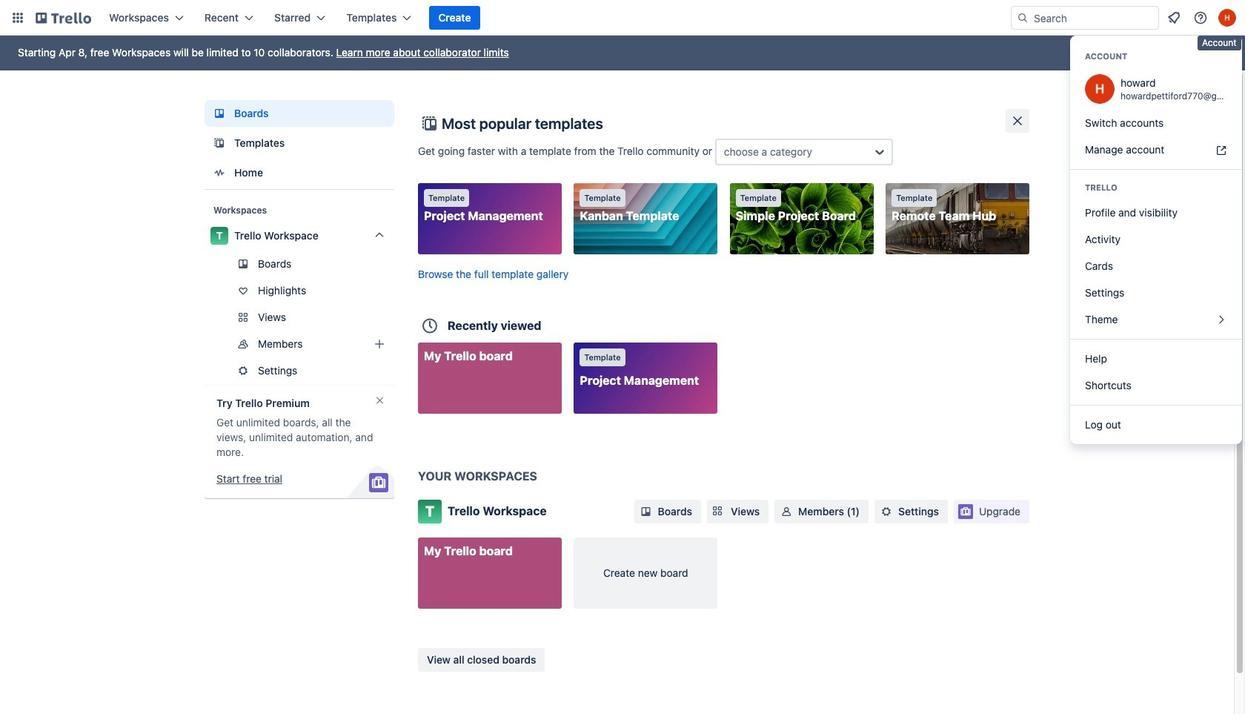 Task type: vqa. For each thing, say whether or not it's contained in the screenshot.
Current tasks TEXT FIELD
no



Task type: locate. For each thing, give the bounding box(es) containing it.
0 notifications image
[[1166, 9, 1183, 27]]

open information menu image
[[1194, 10, 1209, 25]]

0 horizontal spatial sm image
[[639, 504, 654, 519]]

tooltip
[[1198, 36, 1242, 50]]

1 sm image from the left
[[639, 504, 654, 519]]

sm image
[[639, 504, 654, 519], [779, 504, 794, 519], [879, 504, 894, 519]]

2 sm image from the left
[[779, 504, 794, 519]]

2 horizontal spatial sm image
[[879, 504, 894, 519]]

howard (howard38800628) image
[[1219, 9, 1237, 27]]

1 horizontal spatial sm image
[[779, 504, 794, 519]]

3 sm image from the left
[[879, 504, 894, 519]]



Task type: describe. For each thing, give the bounding box(es) containing it.
primary element
[[0, 0, 1246, 36]]

board image
[[211, 105, 228, 122]]

home image
[[211, 164, 228, 182]]

howard (howard38800628) image
[[1086, 74, 1115, 104]]

add image
[[371, 335, 389, 353]]

template board image
[[211, 134, 228, 152]]

Search field
[[1029, 7, 1159, 28]]

back to home image
[[36, 6, 91, 30]]

search image
[[1017, 12, 1029, 24]]



